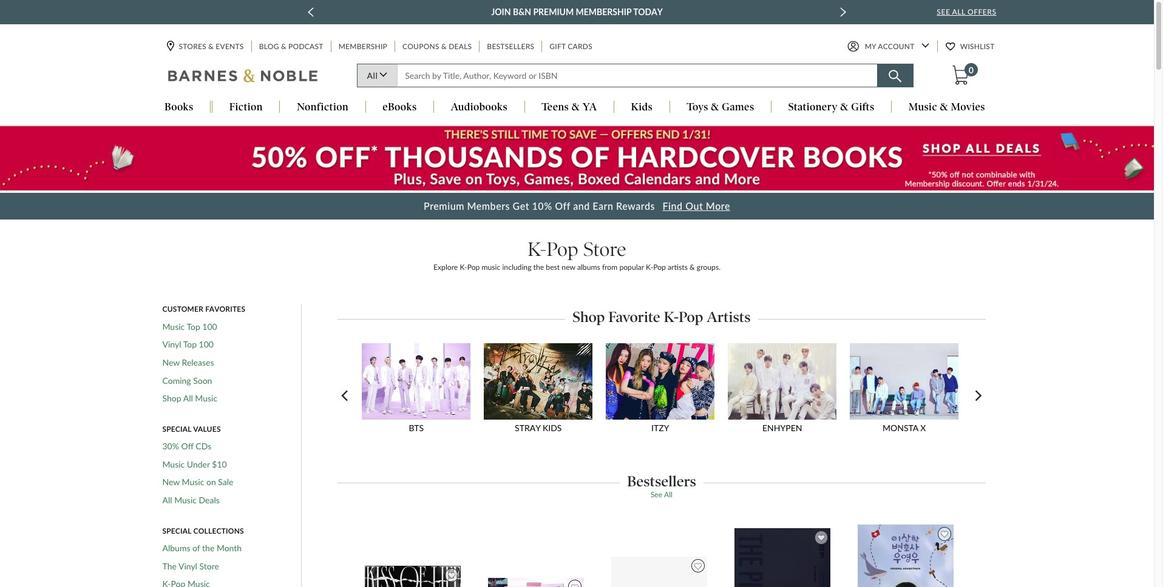 Task type: describe. For each thing, give the bounding box(es) containing it.
events
[[216, 42, 244, 51]]

down arrow image
[[921, 43, 929, 48]]

under
[[187, 459, 210, 470]]

monsta
[[883, 423, 918, 433]]

special for albums
[[162, 527, 191, 536]]

shop all music link
[[162, 394, 217, 404]]

wishlist
[[960, 42, 995, 51]]

coupons
[[403, 42, 439, 51]]

30% off cds link
[[162, 441, 211, 452]]

see you in my 19th life [original tv soundtrack] image
[[488, 578, 585, 588]]

0
[[969, 65, 974, 75]]

coupons & deals link
[[401, 41, 473, 53]]

premium inside k-pop store main content
[[424, 201, 464, 212]]

x
[[921, 423, 926, 433]]

releases
[[182, 358, 214, 368]]

favorites
[[205, 305, 245, 314]]

bestsellers see all
[[627, 473, 696, 500]]

new for new releases
[[162, 358, 180, 368]]

coming
[[162, 376, 191, 386]]

10%
[[532, 201, 552, 212]]

ebooks
[[383, 101, 417, 113]]

artists
[[668, 263, 688, 272]]

popular
[[620, 263, 644, 272]]

new music on sale link
[[162, 477, 233, 488]]

find
[[663, 201, 683, 212]]

wishlist link
[[946, 41, 996, 53]]

customer
[[162, 305, 203, 314]]

new music on sale
[[162, 477, 233, 488]]

shop for shop favorite k-pop artists
[[573, 309, 605, 326]]

monsta x
[[883, 423, 926, 433]]

special for 30%
[[162, 425, 191, 434]]

gift cards
[[550, 42, 593, 51]]

teens & ya
[[542, 101, 597, 113]]

& for stores
[[208, 42, 214, 51]]

itzy image
[[602, 343, 719, 420]]

kids button
[[614, 101, 670, 114]]

Search by Title, Author, Keyword or ISBN text field
[[397, 64, 878, 88]]

k- right explore
[[460, 263, 467, 272]]

on
[[206, 477, 216, 488]]

& for teens
[[572, 101, 580, 113]]

my account button
[[847, 41, 929, 53]]

music top 100
[[162, 322, 217, 332]]

k- right the "popular"
[[646, 263, 653, 272]]

vinyl top 100
[[162, 340, 214, 350]]

earn
[[593, 201, 614, 212]]

my
[[865, 42, 876, 51]]

k- right favorite
[[664, 309, 679, 326]]

1 vertical spatial vinyl
[[178, 561, 197, 572]]

books
[[165, 101, 193, 113]]

join b&n premium membership today link
[[491, 5, 663, 19]]

join
[[491, 7, 511, 17]]

k- up best
[[528, 238, 547, 261]]

cds
[[196, 441, 211, 452]]

music
[[482, 263, 500, 272]]

see inside bestsellers see all
[[651, 490, 663, 500]]

the inside k-pop store explore k-pop music including the best new albums from popular k-pop artists & groups.
[[533, 263, 544, 272]]

ebooks button
[[366, 101, 434, 114]]

stores & events
[[179, 42, 244, 51]]

explore
[[433, 263, 458, 272]]

itzy
[[652, 423, 669, 433]]

& for stationery
[[840, 101, 849, 113]]

teens
[[542, 101, 569, 113]]

fiction
[[229, 101, 263, 113]]

rewards
[[616, 201, 655, 212]]

& groups.
[[690, 263, 721, 272]]

premium members get 10% off and earn rewards find out more
[[424, 201, 730, 212]]

planet - bastions image
[[611, 557, 708, 588]]

& for toys
[[711, 101, 719, 113]]

audiobooks
[[451, 101, 508, 113]]

all link
[[357, 64, 397, 88]]

soon
[[193, 376, 212, 386]]

albums
[[577, 263, 600, 272]]

& for music
[[940, 101, 948, 113]]

including
[[502, 263, 532, 272]]

out
[[686, 201, 703, 212]]

books button
[[148, 101, 210, 114]]

values
[[193, 425, 221, 434]]

stores & events link
[[167, 41, 245, 53]]

nonfiction
[[297, 101, 349, 113]]

k-pop store explore k-pop music including the best new albums from popular k-pop artists & groups.
[[433, 238, 721, 272]]

100 for vinyl top 100
[[199, 340, 214, 350]]

stationery
[[788, 101, 838, 113]]

kids
[[631, 101, 653, 113]]

stray kids link
[[480, 343, 602, 441]]

artists
[[707, 309, 751, 326]]

collections
[[193, 527, 244, 536]]

ya
[[583, 101, 597, 113]]

toys & games
[[687, 101, 754, 113]]

all music deals
[[162, 495, 220, 506]]

next slide / item image
[[840, 7, 846, 17]]

new
[[562, 263, 575, 272]]

albums
[[162, 543, 190, 554]]

50% off thousans of hardcover books, plus, save on toys, games, boxed calendars and more image
[[0, 127, 1154, 191]]

membership inside membership link
[[339, 42, 387, 51]]

coming soon
[[162, 376, 212, 386]]

monsta x link
[[846, 343, 968, 441]]

blog & podcast link
[[258, 41, 325, 53]]

shop for shop all music
[[162, 394, 181, 404]]

music inside button
[[909, 101, 938, 113]]

get
[[513, 201, 529, 212]]

customer favorites
[[162, 305, 245, 314]]

music down customer
[[162, 322, 185, 332]]

stationery & gifts
[[788, 101, 875, 113]]

stray kids
[[515, 423, 562, 433]]

enhypen image
[[724, 343, 841, 420]]

stray kids image
[[480, 343, 597, 420]]



Task type: locate. For each thing, give the bounding box(es) containing it.
new
[[162, 358, 180, 368], [162, 477, 180, 488]]

top for music
[[187, 322, 200, 332]]

bestsellers down join
[[487, 42, 534, 51]]

bts
[[409, 423, 424, 433]]

1 vertical spatial deals
[[199, 495, 220, 506]]

0 vertical spatial premium
[[533, 7, 574, 17]]

vinyl up 'new releases' at left
[[162, 340, 181, 350]]

& right stores
[[208, 42, 214, 51]]

pop
[[547, 238, 579, 261], [467, 263, 480, 272], [653, 263, 666, 272], [679, 309, 703, 326]]

0 vertical spatial special
[[162, 425, 191, 434]]

1 vertical spatial the
[[202, 543, 215, 554]]

bts link
[[358, 343, 480, 441]]

0 horizontal spatial bestsellers
[[487, 42, 534, 51]]

0 vertical spatial top
[[187, 322, 200, 332]]

100 for music top 100
[[202, 322, 217, 332]]

see all offers
[[937, 7, 997, 16]]

kids
[[543, 423, 562, 433]]

members
[[467, 201, 510, 212]]

logo image
[[168, 69, 318, 86]]

None field
[[397, 64, 878, 88]]

toys
[[687, 101, 708, 113]]

cart image
[[953, 66, 969, 85]]

account
[[878, 42, 915, 51]]

1 horizontal spatial store
[[583, 238, 627, 261]]

&
[[208, 42, 214, 51], [281, 42, 286, 51], [441, 42, 447, 51], [572, 101, 580, 113], [711, 101, 719, 113], [840, 101, 849, 113], [940, 101, 948, 113]]

top down music top 100 link
[[183, 340, 197, 350]]

music under $10
[[162, 459, 227, 470]]

1 vertical spatial special
[[162, 527, 191, 536]]

special
[[162, 425, 191, 434], [162, 527, 191, 536]]

0 horizontal spatial shop
[[162, 394, 181, 404]]

1 vertical spatial 100
[[199, 340, 214, 350]]

audiobooks button
[[434, 101, 524, 114]]

& right toys
[[711, 101, 719, 113]]

bts image
[[358, 343, 475, 420]]

and
[[573, 201, 590, 212]]

all
[[952, 7, 966, 16], [367, 71, 378, 81], [183, 394, 193, 404], [664, 490, 673, 500], [162, 495, 172, 506]]

podcast
[[288, 42, 323, 51]]

deals
[[449, 42, 472, 51], [199, 495, 220, 506]]

0 vertical spatial shop
[[573, 309, 605, 326]]

1 vertical spatial membership
[[339, 42, 387, 51]]

0 button
[[951, 63, 978, 86]]

new up coming
[[162, 358, 180, 368]]

& right coupons
[[441, 42, 447, 51]]

see
[[937, 7, 950, 16], [651, 490, 663, 500]]

the right of
[[202, 543, 215, 554]]

1 vertical spatial shop
[[162, 394, 181, 404]]

special up albums
[[162, 527, 191, 536]]

bestsellers inside k-pop store main content
[[627, 473, 696, 490]]

the piece of 9: 12th mini album image
[[734, 528, 831, 588]]

music left movies
[[909, 101, 938, 113]]

search image
[[889, 70, 902, 83]]

100 up releases
[[199, 340, 214, 350]]

special values
[[162, 425, 221, 434]]

bestsellers
[[487, 42, 534, 51], [627, 473, 696, 490]]

& left ya
[[572, 101, 580, 113]]

new releases link
[[162, 358, 214, 368]]

0 horizontal spatial see
[[651, 490, 663, 500]]

the inside 'link'
[[202, 543, 215, 554]]

from
[[602, 263, 618, 272]]

sale
[[218, 477, 233, 488]]

best
[[546, 263, 560, 272]]

coming soon link
[[162, 376, 212, 386]]

off left and
[[555, 201, 571, 212]]

gifts
[[851, 101, 875, 113]]

membership link
[[337, 41, 389, 53]]

the
[[533, 263, 544, 272], [202, 543, 215, 554]]

store down albums of the month 'link'
[[199, 561, 219, 572]]

1 new from the top
[[162, 358, 180, 368]]

vinyl right the the
[[178, 561, 197, 572]]

music & movies button
[[892, 101, 1002, 114]]

0 horizontal spatial store
[[199, 561, 219, 572]]

all music deals link
[[162, 495, 220, 506]]

2 special from the top
[[162, 527, 191, 536]]

deals inside k-pop store main content
[[199, 495, 220, 506]]

k-pop store main content
[[0, 126, 1154, 588]]

0 vertical spatial bestsellers
[[487, 42, 534, 51]]

shop left favorite
[[573, 309, 605, 326]]

toys & games button
[[670, 101, 771, 114]]

blog
[[259, 42, 279, 51]]

gift
[[550, 42, 566, 51]]

the vinyl store link
[[162, 561, 219, 572]]

deals down on at the left bottom
[[199, 495, 220, 506]]

movies
[[951, 101, 985, 113]]

extraordinary attorney woo [original tv soundtrack] image
[[857, 525, 955, 588]]

30%
[[162, 441, 179, 452]]

1 horizontal spatial premium
[[533, 7, 574, 17]]

& right blog
[[281, 42, 286, 51]]

& left gifts
[[840, 101, 849, 113]]

top
[[187, 322, 200, 332], [183, 340, 197, 350]]

1 vertical spatial premium
[[424, 201, 464, 212]]

1 special from the top
[[162, 425, 191, 434]]

new for new music on sale
[[162, 477, 180, 488]]

2 new from the top
[[162, 477, 180, 488]]

off inside 30% off cds link
[[181, 441, 194, 452]]

all inside bestsellers see all
[[664, 490, 673, 500]]

store inside k-pop store explore k-pop music including the best new albums from popular k-pop artists & groups.
[[583, 238, 627, 261]]

0 vertical spatial see
[[937, 7, 950, 16]]

vinyl inside "link"
[[162, 340, 181, 350]]

membership up cards
[[576, 7, 632, 17]]

premium left members
[[424, 201, 464, 212]]

membership inside 'join b&n premium membership today' link
[[576, 7, 632, 17]]

deals right coupons
[[449, 42, 472, 51]]

0 horizontal spatial membership
[[339, 42, 387, 51]]

b&n
[[513, 7, 531, 17]]

store up from
[[583, 238, 627, 261]]

bestsellers for bestsellers
[[487, 42, 534, 51]]

1 vertical spatial store
[[199, 561, 219, 572]]

shop
[[573, 309, 605, 326], [162, 394, 181, 404]]

of
[[193, 543, 200, 554]]

1 horizontal spatial shop
[[573, 309, 605, 326]]

0 vertical spatial store
[[583, 238, 627, 261]]

0 vertical spatial 100
[[202, 322, 217, 332]]

born to be xx image
[[364, 566, 462, 588]]

see all link
[[651, 490, 673, 500]]

albums of the month link
[[162, 543, 242, 554]]

special collections
[[162, 527, 244, 536]]

stray
[[515, 423, 541, 433]]

100 inside "link"
[[199, 340, 214, 350]]

more
[[706, 201, 730, 212]]

deals for coupons & deals
[[449, 42, 472, 51]]

music
[[909, 101, 938, 113], [162, 322, 185, 332], [195, 394, 217, 404], [162, 459, 185, 470], [182, 477, 204, 488], [174, 495, 197, 506]]

0 horizontal spatial deals
[[199, 495, 220, 506]]

0 vertical spatial off
[[555, 201, 571, 212]]

the left best
[[533, 263, 544, 272]]

0 vertical spatial the
[[533, 263, 544, 272]]

top up vinyl top 100
[[187, 322, 200, 332]]

fiction button
[[213, 101, 280, 114]]

top inside "link"
[[183, 340, 197, 350]]

vinyl
[[162, 340, 181, 350], [178, 561, 197, 572]]

1 horizontal spatial membership
[[576, 7, 632, 17]]

membership up all link
[[339, 42, 387, 51]]

premium right 'b&n'
[[533, 7, 574, 17]]

music down 30%
[[162, 459, 185, 470]]

100 down customer favorites
[[202, 322, 217, 332]]

0 vertical spatial vinyl
[[162, 340, 181, 350]]

shop all music
[[162, 394, 217, 404]]

1 horizontal spatial bestsellers
[[627, 473, 696, 490]]

top for vinyl
[[183, 340, 197, 350]]

& for coupons
[[441, 42, 447, 51]]

bestsellers for bestsellers see all
[[627, 473, 696, 490]]

off left cds
[[181, 441, 194, 452]]

0 vertical spatial membership
[[576, 7, 632, 17]]

special up 30%
[[162, 425, 191, 434]]

user image
[[847, 41, 859, 53]]

enhypen
[[763, 423, 802, 433]]

1 horizontal spatial the
[[533, 263, 544, 272]]

bestsellers up see all link
[[627, 473, 696, 490]]

1 horizontal spatial see
[[937, 7, 950, 16]]

shop favorite k-pop artists
[[573, 309, 751, 326]]

music down soon
[[195, 394, 217, 404]]

stores
[[179, 42, 206, 51]]

new up all music deals at the bottom left of the page
[[162, 477, 180, 488]]

the vinyl store
[[162, 561, 219, 572]]

enhypen link
[[724, 343, 846, 441]]

monsta x image
[[846, 343, 963, 420]]

& left movies
[[940, 101, 948, 113]]

1 vertical spatial top
[[183, 340, 197, 350]]

0 vertical spatial deals
[[449, 42, 472, 51]]

see all offers link
[[937, 7, 997, 16]]

0 horizontal spatial premium
[[424, 201, 464, 212]]

1 vertical spatial see
[[651, 490, 663, 500]]

1 horizontal spatial off
[[555, 201, 571, 212]]

music down new music on sale link
[[174, 495, 197, 506]]

music down music under $10 link
[[182, 477, 204, 488]]

0 horizontal spatial off
[[181, 441, 194, 452]]

today
[[633, 7, 663, 17]]

previous slide / item image
[[308, 7, 314, 17]]

store for vinyl
[[199, 561, 219, 572]]

1 horizontal spatial deals
[[449, 42, 472, 51]]

0 vertical spatial new
[[162, 358, 180, 368]]

1 vertical spatial new
[[162, 477, 180, 488]]

100
[[202, 322, 217, 332], [199, 340, 214, 350]]

join b&n premium membership today
[[491, 7, 663, 17]]

deals for all music deals
[[199, 495, 220, 506]]

1 vertical spatial off
[[181, 441, 194, 452]]

& for blog
[[281, 42, 286, 51]]

1 vertical spatial bestsellers
[[627, 473, 696, 490]]

shop down coming
[[162, 394, 181, 404]]

0 horizontal spatial the
[[202, 543, 215, 554]]

itzy link
[[602, 343, 724, 441]]

store for pop
[[583, 238, 627, 261]]



Task type: vqa. For each thing, say whether or not it's contained in the screenshot.
Enhypen image on the bottom right of the page
yes



